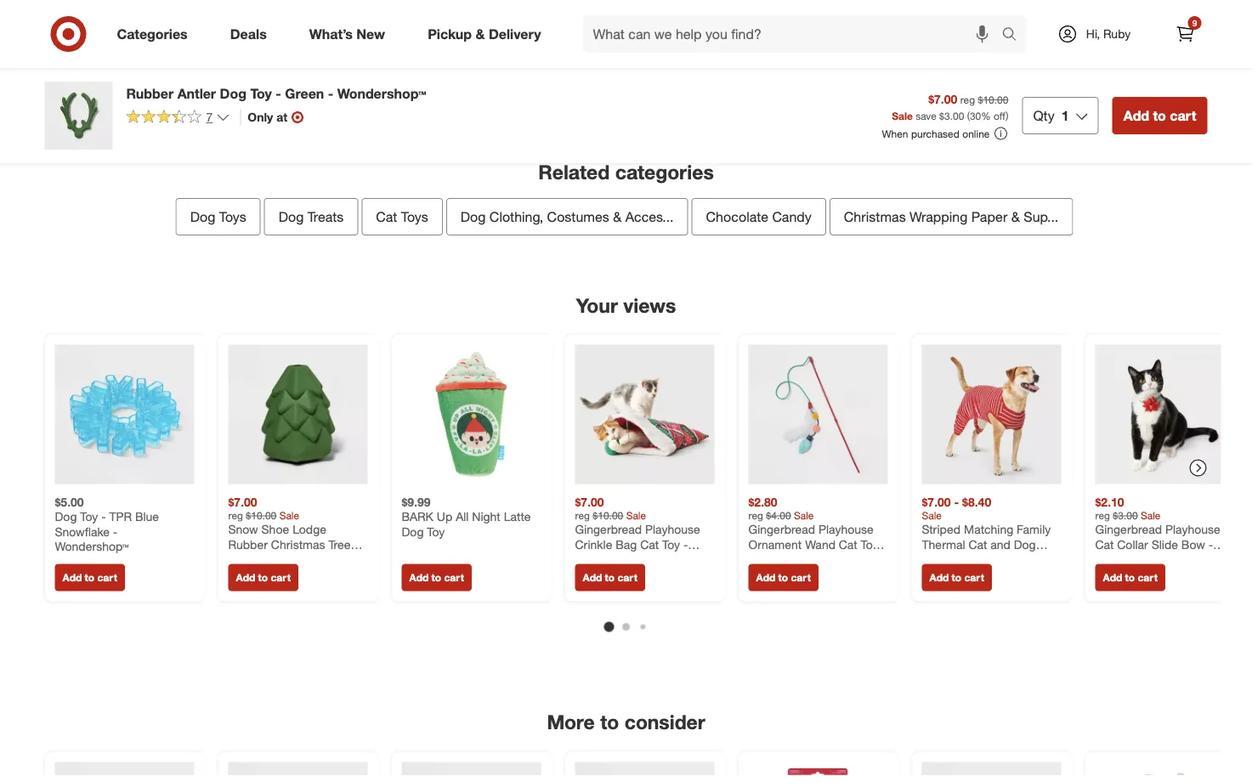 Task type: describe. For each thing, give the bounding box(es) containing it.
add all 4 to cart button
[[666, 34, 791, 72]]

all
[[456, 510, 469, 524]]

add for gingerbread playhouse cat collar slide bow - wondershop™ image
[[1103, 572, 1123, 584]]

ornament
[[749, 537, 802, 552]]

chocolate candy link
[[692, 198, 826, 235]]

slide
[[1152, 537, 1179, 552]]

reg for 3.00
[[961, 93, 975, 106]]

cat inside the $2.10 reg $3.00 sale gingerbread playhouse cat collar slide bow - wondershop™
[[1096, 537, 1114, 552]]

$2.10 reg $3.00 sale gingerbread playhouse cat collar slide bow - wondershop™
[[1096, 495, 1221, 567]]

chocolate candy
[[706, 208, 812, 225]]

pickup & delivery link
[[413, 15, 563, 53]]

dog clothing, costumes & acces...
[[461, 208, 674, 225]]

playhouse for gingerbread playhouse cat collar slide bow - wondershop™
[[1166, 522, 1221, 537]]

image of rubber antler dog toy - green - wondershop™ image
[[45, 82, 113, 150]]

playhouse for gingerbread playhouse ornament wand cat toy - wondershop™
[[819, 522, 874, 537]]

rubber
[[126, 85, 174, 102]]

$7.00 reg $10.00 sale save $ 3.00 ( 30 % off )
[[892, 91, 1009, 122]]

online
[[963, 127, 990, 140]]

cart for striped matching family thermal cat and dog pajamas - wondershop™ - white/red image
[[965, 572, 985, 584]]

dog toys link
[[176, 198, 261, 235]]

wondershop™ inside "$5.00 dog toy - tpr blue snowflake - wondershop™"
[[55, 539, 129, 554]]

gingerbread for cat
[[1096, 522, 1162, 537]]

search button
[[995, 15, 1035, 56]]

$7.00 for $7.00 reg $10.00 sale
[[228, 495, 257, 510]]

items)
[[602, 43, 646, 63]]

add to cart button for dog toy - tpr blue snowflake - wondershop™ image on the left of the page
[[55, 564, 125, 592]]

to for striped matching family thermal cat and dog pajamas - wondershop™ - white/red image
[[952, 572, 962, 584]]

$9.99
[[402, 495, 431, 510]]

search
[[995, 27, 1035, 44]]

cart inside button
[[754, 44, 780, 61]]

to for gingerbread playhouse ornament wand cat toy - wondershop™ image
[[779, 572, 788, 584]]

christmas wrapping paper & sup...
[[844, 208, 1059, 225]]

add to cart for gingerbread playhouse crinkle bag cat toy - wondershop™ image
[[583, 572, 638, 584]]

related categories
[[538, 160, 714, 184]]

christmas wrapping paper & sup... link
[[830, 198, 1073, 235]]

add to cart button for bark up all night latte dog toy image
[[402, 564, 472, 592]]

cat inside cat toys link
[[376, 208, 397, 225]]

0 horizontal spatial snow shoe lodge rubber christmas tree treater dog toy - wondershop™ image
[[228, 345, 368, 484]]

$10.00 inside $7.00 reg $10.00 sale
[[246, 510, 277, 522]]

bag
[[616, 537, 637, 552]]

3.00
[[945, 109, 965, 122]]

more
[[547, 711, 595, 734]]

to inside button
[[737, 44, 750, 61]]

sale inside $7.00 reg $10.00 sale
[[279, 510, 299, 522]]

add for gingerbread playhouse ornament wand cat toy - wondershop™ image
[[756, 572, 776, 584]]

christmas
[[844, 208, 906, 225]]

deals
[[230, 26, 267, 42]]

What can we help you find? suggestions appear below search field
[[583, 15, 1006, 53]]

$7.00 for $7.00 reg $10.00 sale save $ 3.00 ( 30 % off )
[[929, 91, 958, 106]]

related
[[538, 160, 610, 184]]

$4.00
[[766, 510, 791, 522]]

$2.80
[[749, 495, 778, 510]]

0 horizontal spatial &
[[476, 26, 485, 42]]

to for leftmost snow shoe lodge rubber christmas tree treater dog toy - wondershop™ image
[[258, 572, 268, 584]]

$7.00 for $7.00 reg $10.00 sale gingerbread playhouse crinkle bag cat toy - wondershop™
[[575, 495, 604, 510]]

save
[[916, 109, 937, 122]]

dog treats link
[[264, 198, 358, 235]]

wondershop™ for $2.80
[[749, 552, 823, 567]]

sale for crinkle
[[626, 510, 646, 522]]

more to consider
[[547, 711, 705, 734]]

gingerbread playhouse ornament wand cat toy - wondershop™ image
[[749, 345, 888, 484]]

)
[[1006, 109, 1009, 122]]

bark
[[402, 510, 434, 524]]

hi, ruby
[[1087, 26, 1131, 41]]

cart for gingerbread playhouse crinkle bag cat toy - wondershop™ image
[[618, 572, 638, 584]]

- right green
[[328, 85, 334, 102]]

to for dog toy - tpr blue snowflake - wondershop™ image on the left of the page
[[85, 572, 94, 584]]

30
[[970, 109, 982, 122]]

treats
[[308, 208, 344, 225]]

add for leftmost snow shoe lodge rubber christmas tree treater dog toy - wondershop™ image
[[236, 572, 255, 584]]

when purchased online
[[882, 127, 990, 140]]

bow
[[1182, 537, 1206, 552]]

%
[[982, 109, 991, 122]]

add to cart button for gingerbread playhouse crinkle bag cat toy - wondershop™ image
[[575, 564, 645, 592]]

1
[[1062, 107, 1069, 124]]

dog inside "$5.00 dog toy - tpr blue snowflake - wondershop™"
[[55, 510, 77, 524]]

tpr
[[109, 510, 132, 524]]

dog toys
[[190, 208, 246, 225]]

- inside the $7.00 reg $10.00 sale gingerbread playhouse crinkle bag cat toy - wondershop™
[[684, 537, 688, 552]]

wand
[[805, 537, 836, 552]]

your views
[[576, 293, 676, 317]]

playhouse for gingerbread playhouse crinkle bag cat toy - wondershop™
[[645, 522, 701, 537]]

only at
[[248, 110, 288, 125]]

candy
[[773, 208, 812, 225]]

snowflake
[[55, 524, 110, 539]]

$7.00 reg $10.00 sale
[[228, 495, 299, 522]]

$10.00 for crinkle
[[593, 510, 624, 522]]

delivery
[[489, 26, 541, 42]]

7
[[206, 110, 213, 125]]

add for dog toy - tpr blue snowflake - wondershop™ image on the left of the page
[[63, 572, 82, 584]]

chocolate
[[706, 208, 769, 225]]

latte
[[504, 510, 531, 524]]

pickup
[[428, 26, 472, 42]]

sale for 3.00
[[892, 109, 913, 122]]

categories link
[[102, 15, 209, 53]]

add to cart for striped matching family thermal cat and dog pajamas - wondershop™ - white/red image
[[930, 572, 985, 584]]

cart for leftmost snow shoe lodge rubber christmas tree treater dog toy - wondershop™ image
[[271, 572, 291, 584]]

(4
[[584, 43, 597, 63]]

toy up only
[[250, 85, 272, 102]]

$16.10
[[531, 43, 579, 63]]

toys for cat toys
[[401, 208, 428, 225]]

purchased
[[911, 127, 960, 140]]

hi,
[[1087, 26, 1100, 41]]

collar
[[1118, 537, 1149, 552]]

at
[[277, 110, 288, 125]]

toy inside the $7.00 reg $10.00 sale gingerbread playhouse crinkle bag cat toy - wondershop™
[[662, 537, 680, 552]]

paper
[[972, 208, 1008, 225]]

gingerbread playhouse rope holiday lights dog toy - wondershop™ image
[[402, 762, 541, 776]]

what's
[[309, 26, 353, 42]]

cat toys
[[376, 208, 428, 225]]

dog inside $9.99 bark up all night latte dog toy
[[402, 524, 424, 539]]

acces...
[[626, 208, 674, 225]]

views
[[624, 293, 676, 317]]

qty 1
[[1034, 107, 1069, 124]]

costumes
[[547, 208, 609, 225]]

wondershop™ for $2.10
[[1096, 552, 1170, 567]]

crinkle
[[575, 537, 613, 552]]

antler
[[177, 85, 216, 102]]

night
[[472, 510, 501, 524]]

- inside the $2.10 reg $3.00 sale gingerbread playhouse cat collar slide bow - wondershop™
[[1209, 537, 1214, 552]]



Task type: vqa. For each thing, say whether or not it's contained in the screenshot.
leftmost Up to
no



Task type: locate. For each thing, give the bounding box(es) containing it.
2 gingerbread from the left
[[749, 522, 816, 537]]

3 gingerbread from the left
[[1096, 522, 1162, 537]]

cart down bag
[[618, 572, 638, 584]]

add down crinkle
[[583, 572, 602, 584]]

what's new
[[309, 26, 385, 42]]

2 toys from the left
[[401, 208, 428, 225]]

2 horizontal spatial &
[[1012, 208, 1020, 225]]

add to cart button for gingerbread playhouse ornament wand cat toy - wondershop™ image
[[749, 564, 819, 592]]

subtotal:
[[461, 43, 527, 63]]

sale inside $7.00 - $8.40 sale
[[922, 510, 942, 522]]

0 vertical spatial snow shoe lodge rubber christmas tree treater dog toy - wondershop™ image
[[228, 345, 368, 484]]

categories
[[615, 160, 714, 184]]

1 horizontal spatial toys
[[401, 208, 428, 225]]

cart down 9 link
[[1170, 107, 1197, 124]]

blue
[[135, 510, 159, 524]]

3 playhouse from the left
[[1166, 522, 1221, 537]]

sup...
[[1024, 208, 1059, 225]]

$10.00
[[978, 93, 1009, 106], [246, 510, 277, 522], [593, 510, 624, 522]]

cart for bark up all night latte dog toy image
[[444, 572, 464, 584]]

gingerbread inside the $2.10 reg $3.00 sale gingerbread playhouse cat collar slide bow - wondershop™
[[1096, 522, 1162, 537]]

add to cart for bark up all night latte dog toy image
[[409, 572, 464, 584]]

0 horizontal spatial gingerbread
[[575, 522, 642, 537]]

cat right treats
[[376, 208, 397, 225]]

- right "bow"
[[1209, 537, 1214, 552]]

dog toy - tpr blue snowflake - wondershop™ image
[[55, 345, 194, 484]]

1 gingerbread from the left
[[575, 522, 642, 537]]

$5.00
[[55, 495, 84, 510]]

$2.80 reg $4.00 sale gingerbread playhouse ornament wand cat toy - wondershop™
[[749, 495, 887, 567]]

$2.10
[[1096, 495, 1125, 510]]

up
[[437, 510, 453, 524]]

9 link
[[1167, 15, 1205, 53]]

$10.00 inside $7.00 reg $10.00 sale save $ 3.00 ( 30 % off )
[[978, 93, 1009, 106]]

$7.00
[[929, 91, 958, 106], [228, 495, 257, 510], [575, 495, 604, 510], [922, 495, 951, 510]]

add right 1
[[1124, 107, 1150, 124]]

& left sup...
[[1012, 208, 1020, 225]]

2 horizontal spatial playhouse
[[1166, 522, 1221, 537]]

toy
[[250, 85, 272, 102], [80, 510, 98, 524], [427, 524, 445, 539], [662, 537, 680, 552], [861, 537, 879, 552]]

cart for gingerbread playhouse ornament wand cat toy - wondershop™ image
[[791, 572, 811, 584]]

$8.40
[[963, 495, 992, 510]]

cart for dog toy - tpr blue snowflake - wondershop™ image on the left of the page
[[97, 572, 117, 584]]

kong christmas ballistic gingerbread man dog toy image
[[749, 762, 888, 776]]

reg inside $7.00 reg $10.00 sale save $ 3.00 ( 30 % off )
[[961, 93, 975, 106]]

$9.99 bark up all night latte dog toy
[[402, 495, 531, 539]]

cart down $7.00 - $8.40 sale
[[965, 572, 985, 584]]

toy inside the $2.80 reg $4.00 sale gingerbread playhouse ornament wand cat toy - wondershop™
[[861, 537, 879, 552]]

toy right wand on the right bottom
[[861, 537, 879, 552]]

sale for ornament
[[794, 510, 814, 522]]

gingerbread for crinkle
[[575, 522, 642, 537]]

add for bark up all night latte dog toy image
[[409, 572, 429, 584]]

- right bag
[[684, 537, 688, 552]]

qty
[[1034, 107, 1055, 124]]

tennis ball dog toy - 2pk - wondershop™ image
[[575, 762, 715, 776]]

7 link
[[126, 109, 230, 128]]

& left acces...
[[613, 208, 622, 225]]

wondershop™ inside the $2.80 reg $4.00 sale gingerbread playhouse ornament wand cat toy - wondershop™
[[749, 552, 823, 567]]

& for dog
[[613, 208, 622, 225]]

toy left the all
[[427, 524, 445, 539]]

reg inside the $2.10 reg $3.00 sale gingerbread playhouse cat collar slide bow - wondershop™
[[1096, 510, 1111, 522]]

add down $7.00 - $8.40 sale
[[930, 572, 949, 584]]

&
[[476, 26, 485, 42], [613, 208, 622, 225], [1012, 208, 1020, 225]]

cart down the all
[[444, 572, 464, 584]]

1 toys from the left
[[219, 208, 246, 225]]

1 vertical spatial snow shoe lodge rubber christmas tree treater dog toy - wondershop™ image
[[922, 762, 1062, 776]]

playhouse inside the $7.00 reg $10.00 sale gingerbread playhouse crinkle bag cat toy - wondershop™
[[645, 522, 701, 537]]

add
[[677, 44, 703, 61], [1124, 107, 1150, 124], [63, 572, 82, 584], [236, 572, 255, 584], [409, 572, 429, 584], [583, 572, 602, 584], [756, 572, 776, 584], [930, 572, 949, 584], [1103, 572, 1123, 584]]

toy left "tpr"
[[80, 510, 98, 524]]

reg inside the $7.00 reg $10.00 sale gingerbread playhouse crinkle bag cat toy - wondershop™
[[575, 510, 590, 522]]

0 horizontal spatial toys
[[219, 208, 246, 225]]

$10.00 inside the $7.00 reg $10.00 sale gingerbread playhouse crinkle bag cat toy - wondershop™
[[593, 510, 624, 522]]

$7.00 inside the $7.00 reg $10.00 sale gingerbread playhouse crinkle bag cat toy - wondershop™
[[575, 495, 604, 510]]

add inside button
[[677, 44, 703, 61]]

cat right wand on the right bottom
[[839, 537, 858, 552]]

- inside the $2.80 reg $4.00 sale gingerbread playhouse ornament wand cat toy - wondershop™
[[882, 537, 887, 552]]

cart down wand on the right bottom
[[791, 572, 811, 584]]

cart down collar on the bottom right of the page
[[1138, 572, 1158, 584]]

add to cart button for gingerbread playhouse cat collar slide bow - wondershop™ image
[[1096, 564, 1166, 592]]

cat toys link
[[362, 198, 443, 235]]

only
[[248, 110, 273, 125]]

add down bark
[[409, 572, 429, 584]]

$7.00 inside $7.00 - $8.40 sale
[[922, 495, 951, 510]]

add down ornament
[[756, 572, 776, 584]]

playhouse right $4.00
[[819, 522, 874, 537]]

4
[[725, 44, 733, 61]]

cat right bag
[[641, 537, 659, 552]]

& up subtotal:
[[476, 26, 485, 42]]

reg for cat
[[1096, 510, 1111, 522]]

reg for ornament
[[749, 510, 764, 522]]

when
[[882, 127, 909, 140]]

gingerbread for ornament
[[749, 522, 816, 537]]

add to cart button for striped matching family thermal cat and dog pajamas - wondershop™ - white/red image
[[922, 564, 992, 592]]

$7.00 inside $7.00 reg $10.00 sale
[[228, 495, 257, 510]]

- inside $7.00 - $8.40 sale
[[955, 495, 959, 510]]

wondershop™
[[337, 85, 426, 102], [55, 539, 129, 554], [575, 552, 649, 567], [749, 552, 823, 567], [1096, 552, 1170, 567]]

cat left collar on the bottom right of the page
[[1096, 537, 1114, 552]]

wrapping
[[910, 208, 968, 225]]

9
[[1193, 17, 1198, 28]]

sale inside $7.00 reg $10.00 sale save $ 3.00 ( 30 % off )
[[892, 109, 913, 122]]

to for gingerbread playhouse cat collar slide bow - wondershop™ image
[[1126, 572, 1135, 584]]

toy inside "$5.00 dog toy - tpr blue snowflake - wondershop™"
[[80, 510, 98, 524]]

playhouse right bag
[[645, 522, 701, 537]]

$7.00 - $8.40 sale
[[922, 495, 992, 522]]

sale
[[892, 109, 913, 122], [279, 510, 299, 522], [626, 510, 646, 522], [794, 510, 814, 522], [922, 510, 942, 522], [1141, 510, 1161, 522]]

$10.00 for 3.00
[[978, 93, 1009, 106]]

$3.00
[[1113, 510, 1138, 522]]

deals link
[[216, 15, 288, 53]]

clothing,
[[490, 208, 544, 225]]

- right snowflake
[[113, 524, 118, 539]]

reg inside the $2.80 reg $4.00 sale gingerbread playhouse ornament wand cat toy - wondershop™
[[749, 510, 764, 522]]

dog clothing, costumes & acces... link
[[446, 198, 688, 235]]

sale inside the $2.10 reg $3.00 sale gingerbread playhouse cat collar slide bow - wondershop™
[[1141, 510, 1161, 522]]

snow shoe lodge rubber christmas tree treater dog toy - wondershop™ image
[[228, 345, 368, 484], [922, 762, 1062, 776]]

- right wand on the right bottom
[[882, 537, 887, 552]]

cart down $7.00 reg $10.00 sale
[[271, 572, 291, 584]]

1 horizontal spatial gingerbread
[[749, 522, 816, 537]]

all
[[707, 44, 722, 61]]

dog
[[220, 85, 247, 102], [190, 208, 215, 225], [279, 208, 304, 225], [461, 208, 486, 225], [55, 510, 77, 524], [402, 524, 424, 539]]

sale inside the $7.00 reg $10.00 sale gingerbread playhouse crinkle bag cat toy - wondershop™
[[626, 510, 646, 522]]

pickup & delivery
[[428, 26, 541, 42]]

cart down snowflake
[[97, 572, 117, 584]]

- left $8.40
[[955, 495, 959, 510]]

1 horizontal spatial snow shoe lodge rubber christmas tree treater dog toy - wondershop™ image
[[922, 762, 1062, 776]]

add to cart for gingerbread playhouse ornament wand cat toy - wondershop™ image
[[756, 572, 811, 584]]

2 horizontal spatial gingerbread
[[1096, 522, 1162, 537]]

1 playhouse from the left
[[645, 522, 701, 537]]

add all 4 to cart
[[677, 44, 780, 61]]

sale for cat
[[1141, 510, 1161, 522]]

playhouse inside the $2.80 reg $4.00 sale gingerbread playhouse ornament wand cat toy - wondershop™
[[819, 522, 874, 537]]

reg inside $7.00 reg $10.00 sale
[[228, 510, 243, 522]]

toy right bag
[[662, 537, 680, 552]]

add to cart for dog toy - tpr blue snowflake - wondershop™ image on the left of the page
[[63, 572, 117, 584]]

cart right 4
[[754, 44, 780, 61]]

- up at
[[276, 85, 281, 102]]

add to cart button
[[1113, 97, 1208, 134], [55, 564, 125, 592], [228, 564, 298, 592], [402, 564, 472, 592], [575, 564, 645, 592], [749, 564, 819, 592], [922, 564, 992, 592], [1096, 564, 1166, 592]]

gingerbread inside the $7.00 reg $10.00 sale gingerbread playhouse crinkle bag cat toy - wondershop™
[[575, 522, 642, 537]]

$7.00 reg $10.00 sale gingerbread playhouse crinkle bag cat toy - wondershop™
[[575, 495, 701, 567]]

off
[[994, 109, 1006, 122]]

add to cart
[[1124, 107, 1197, 124], [63, 572, 117, 584], [236, 572, 291, 584], [409, 572, 464, 584], [583, 572, 638, 584], [756, 572, 811, 584], [930, 572, 985, 584], [1103, 572, 1158, 584]]

to
[[737, 44, 750, 61], [1154, 107, 1167, 124], [85, 572, 94, 584], [258, 572, 268, 584], [432, 572, 441, 584], [605, 572, 615, 584], [779, 572, 788, 584], [952, 572, 962, 584], [1126, 572, 1135, 584], [601, 711, 619, 734]]

- left "tpr"
[[101, 510, 106, 524]]

sale inside the $2.80 reg $4.00 sale gingerbread playhouse ornament wand cat toy - wondershop™
[[794, 510, 814, 522]]

gingerbread playhouse crinkle bag cat toy - wondershop™ image
[[575, 345, 715, 484]]

new
[[357, 26, 385, 42]]

1 horizontal spatial &
[[613, 208, 622, 225]]

0 horizontal spatial $10.00
[[246, 510, 277, 522]]

candy cane with rope dog toy - wondershop™ image
[[55, 762, 194, 776]]

wondershop™ inside the $7.00 reg $10.00 sale gingerbread playhouse crinkle bag cat toy - wondershop™
[[575, 552, 649, 567]]

cat inside the $2.80 reg $4.00 sale gingerbread playhouse ornament wand cat toy - wondershop™
[[839, 537, 858, 552]]

add left all
[[677, 44, 703, 61]]

-
[[276, 85, 281, 102], [328, 85, 334, 102], [955, 495, 959, 510], [101, 510, 106, 524], [113, 524, 118, 539], [684, 537, 688, 552], [882, 537, 887, 552], [1209, 537, 1214, 552]]

$7.00 for $7.00 - $8.40 sale
[[922, 495, 951, 510]]

reindeer plush with rope dog toy - wondershop™ image
[[228, 762, 368, 776]]

1 horizontal spatial playhouse
[[819, 522, 874, 537]]

add to cart for gingerbread playhouse cat collar slide bow - wondershop™ image
[[1103, 572, 1158, 584]]

cat inside the $7.00 reg $10.00 sale gingerbread playhouse crinkle bag cat toy - wondershop™
[[641, 537, 659, 552]]

striped matching family thermal cat and dog pajamas - wondershop™ - white/red image
[[922, 345, 1062, 484]]

playhouse right collar on the bottom right of the page
[[1166, 522, 1221, 537]]

2 horizontal spatial $10.00
[[978, 93, 1009, 106]]

wondershop™ for $7.00
[[575, 552, 649, 567]]

reg for crinkle
[[575, 510, 590, 522]]

add down snowflake
[[63, 572, 82, 584]]

toys
[[219, 208, 246, 225], [401, 208, 428, 225]]

multipet christmas lamb chop with santa hat dog toy - 6" image
[[1096, 762, 1235, 776]]

2 playhouse from the left
[[819, 522, 874, 537]]

consider
[[625, 711, 705, 734]]

ruby
[[1104, 26, 1131, 41]]

green
[[285, 85, 324, 102]]

add for gingerbread playhouse crinkle bag cat toy - wondershop™ image
[[583, 572, 602, 584]]

bark up all night latte dog toy image
[[402, 345, 541, 484]]

toys for dog toys
[[219, 208, 246, 225]]

& for christmas
[[1012, 208, 1020, 225]]

playhouse inside the $2.10 reg $3.00 sale gingerbread playhouse cat collar slide bow - wondershop™
[[1166, 522, 1221, 537]]

gingerbread playhouse cat collar slide bow - wondershop™ image
[[1096, 345, 1235, 484]]

to for bark up all night latte dog toy image
[[432, 572, 441, 584]]

toy inside $9.99 bark up all night latte dog toy
[[427, 524, 445, 539]]

subtotal: $16.10 (4 items)
[[461, 43, 646, 63]]

add down $7.00 reg $10.00 sale
[[236, 572, 255, 584]]

$5.00 dog toy - tpr blue snowflake - wondershop™
[[55, 495, 159, 554]]

0 horizontal spatial playhouse
[[645, 522, 701, 537]]

gingerbread
[[575, 522, 642, 537], [749, 522, 816, 537], [1096, 522, 1162, 537]]

wondershop™ inside the $2.10 reg $3.00 sale gingerbread playhouse cat collar slide bow - wondershop™
[[1096, 552, 1170, 567]]

to for gingerbread playhouse crinkle bag cat toy - wondershop™ image
[[605, 572, 615, 584]]

& inside "link"
[[1012, 208, 1020, 225]]

dog treats
[[279, 208, 344, 225]]

cart for gingerbread playhouse cat collar slide bow - wondershop™ image
[[1138, 572, 1158, 584]]

$7.00 inside $7.00 reg $10.00 sale save $ 3.00 ( 30 % off )
[[929, 91, 958, 106]]

1 horizontal spatial $10.00
[[593, 510, 624, 522]]

add down collar on the bottom right of the page
[[1103, 572, 1123, 584]]

gingerbread inside the $2.80 reg $4.00 sale gingerbread playhouse ornament wand cat toy - wondershop™
[[749, 522, 816, 537]]

your
[[576, 293, 618, 317]]

$
[[940, 109, 945, 122]]

add for striped matching family thermal cat and dog pajamas - wondershop™ - white/red image
[[930, 572, 949, 584]]

categories
[[117, 26, 188, 42]]

cart
[[754, 44, 780, 61], [1170, 107, 1197, 124], [97, 572, 117, 584], [271, 572, 291, 584], [444, 572, 464, 584], [618, 572, 638, 584], [791, 572, 811, 584], [965, 572, 985, 584], [1138, 572, 1158, 584]]



